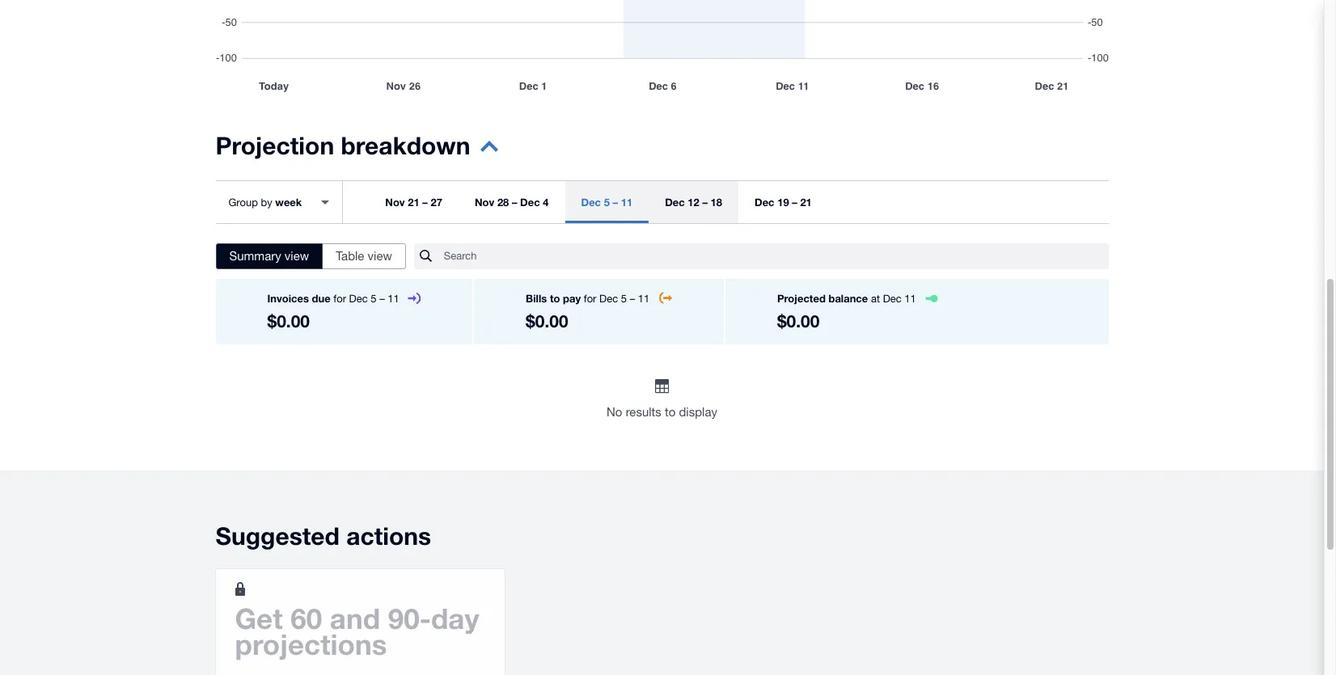 Task type: describe. For each thing, give the bounding box(es) containing it.
– inside invoices due for dec 5 – 11 $0.00
[[380, 293, 385, 305]]

dec right 4
[[581, 196, 601, 209]]

4
[[543, 196, 549, 209]]

no results to display
[[607, 405, 717, 419]]

5 inside bills to pay for dec 5 – 11 $0.00
[[621, 293, 627, 305]]

1 21 from the left
[[408, 196, 420, 209]]

nov 28 – dec 4
[[475, 196, 549, 209]]

dec 12 – 18
[[665, 196, 722, 209]]

dec 5 – 11
[[581, 196, 633, 209]]

to inside bills to pay for dec 5 – 11 $0.00
[[550, 292, 560, 305]]

18
[[711, 196, 722, 209]]

summary
[[229, 249, 281, 263]]

projection
[[216, 131, 334, 160]]

– for dec
[[512, 196, 517, 209]]

– for 21
[[792, 196, 797, 209]]

nov 21 – 27
[[385, 196, 442, 209]]

11 inside bills to pay for dec 5 – 11 $0.00
[[638, 293, 650, 305]]

nov for nov 21 – 27
[[385, 196, 405, 209]]

projections
[[235, 628, 387, 661]]

get
[[235, 602, 283, 636]]

dec 19 – 21
[[755, 196, 812, 209]]

due
[[312, 292, 331, 305]]

get 60 and 90-day projections
[[235, 602, 479, 661]]

dec inside bills to pay for dec 5 – 11 $0.00
[[599, 293, 618, 305]]

for inside bills to pay for dec 5 – 11 $0.00
[[584, 293, 597, 305]]

3 $0.00 from the left
[[777, 311, 820, 332]]

view for table view
[[368, 249, 392, 263]]

$0.00 inside bills to pay for dec 5 – 11 $0.00
[[526, 311, 568, 332]]

and
[[330, 602, 380, 636]]

dec left 4
[[520, 196, 540, 209]]

breakdown
[[341, 131, 470, 160]]

invoices
[[267, 292, 309, 305]]

19
[[777, 196, 789, 209]]

by
[[261, 196, 272, 208]]

suggested
[[216, 522, 340, 551]]

results
[[626, 405, 662, 419]]

– inside bills to pay for dec 5 – 11 $0.00
[[630, 293, 635, 305]]

bills to pay for dec 5 – 11 $0.00
[[526, 292, 650, 332]]

11 left 12
[[621, 196, 633, 209]]

11 inside invoices due for dec 5 – 11 $0.00
[[388, 293, 399, 305]]

group by week
[[229, 195, 302, 208]]

dec inside invoices due for dec 5 – 11 $0.00
[[349, 293, 368, 305]]

actions
[[346, 522, 431, 551]]

5 inside invoices due for dec 5 – 11 $0.00
[[371, 293, 377, 305]]

week
[[275, 195, 302, 208]]

pay
[[563, 292, 581, 305]]



Task type: vqa. For each thing, say whether or not it's contained in the screenshot.
'7,'
no



Task type: locate. For each thing, give the bounding box(es) containing it.
1 for from the left
[[334, 293, 346, 305]]

11 right at
[[905, 293, 916, 305]]

12
[[688, 196, 700, 209]]

1 vertical spatial to
[[665, 405, 676, 419]]

display
[[679, 405, 717, 419]]

27
[[431, 196, 442, 209]]

1 horizontal spatial nov
[[475, 196, 494, 209]]

5
[[604, 196, 610, 209], [371, 293, 377, 305], [621, 293, 627, 305]]

2 21 from the left
[[800, 196, 812, 209]]

view right summary at left top
[[285, 249, 309, 263]]

5 right pay
[[621, 293, 627, 305]]

– for 18
[[702, 196, 708, 209]]

1 $0.00 from the left
[[267, 311, 310, 332]]

0 horizontal spatial 21
[[408, 196, 420, 209]]

– for 27
[[422, 196, 428, 209]]

summary view
[[229, 249, 309, 263]]

projected balance at dec 11
[[777, 292, 916, 305]]

– for 11
[[613, 196, 618, 209]]

view right 'table'
[[368, 249, 392, 263]]

dec
[[520, 196, 540, 209], [581, 196, 601, 209], [665, 196, 685, 209], [755, 196, 775, 209], [349, 293, 368, 305], [599, 293, 618, 305], [883, 293, 902, 305]]

invoices due for dec 5 – 11 $0.00
[[267, 292, 399, 332]]

table
[[336, 249, 364, 263]]

5 down table view
[[371, 293, 377, 305]]

– down table view
[[380, 293, 385, 305]]

90-
[[388, 602, 431, 636]]

– right the 28
[[512, 196, 517, 209]]

5 right 4
[[604, 196, 610, 209]]

– right 12
[[702, 196, 708, 209]]

21 right 19
[[800, 196, 812, 209]]

0 horizontal spatial for
[[334, 293, 346, 305]]

0 horizontal spatial view
[[285, 249, 309, 263]]

1 horizontal spatial for
[[584, 293, 597, 305]]

to left pay
[[550, 292, 560, 305]]

nov for nov 28 – dec 4
[[475, 196, 494, 209]]

projected
[[777, 292, 826, 305]]

dec right pay
[[599, 293, 618, 305]]

$0.00 down the invoices
[[267, 311, 310, 332]]

1 horizontal spatial view
[[368, 249, 392, 263]]

– left the 27
[[422, 196, 428, 209]]

60
[[291, 602, 322, 636]]

$0.00 down projected
[[777, 311, 820, 332]]

– right 19
[[792, 196, 797, 209]]

to
[[550, 292, 560, 305], [665, 405, 676, 419]]

day
[[431, 602, 479, 636]]

table view
[[336, 249, 392, 263]]

projection breakdown
[[216, 131, 470, 160]]

view for summary view
[[285, 249, 309, 263]]

1 horizontal spatial 5
[[604, 196, 610, 209]]

nov left the 27
[[385, 196, 405, 209]]

2 view from the left
[[368, 249, 392, 263]]

0 horizontal spatial nov
[[385, 196, 405, 209]]

0 horizontal spatial 5
[[371, 293, 377, 305]]

nov left the 28
[[475, 196, 494, 209]]

1 horizontal spatial to
[[665, 405, 676, 419]]

at
[[871, 293, 880, 305]]

for right pay
[[584, 293, 597, 305]]

21 left the 27
[[408, 196, 420, 209]]

projection breakdown view option group
[[216, 243, 406, 269]]

21
[[408, 196, 420, 209], [800, 196, 812, 209]]

11 inside projected balance at dec 11
[[905, 293, 916, 305]]

for right the due
[[334, 293, 346, 305]]

28
[[497, 196, 509, 209]]

0 horizontal spatial to
[[550, 292, 560, 305]]

projection breakdown button
[[216, 131, 498, 171]]

for inside invoices due for dec 5 – 11 $0.00
[[334, 293, 346, 305]]

$0.00 down bills
[[526, 311, 568, 332]]

$0.00
[[267, 311, 310, 332], [526, 311, 568, 332], [777, 311, 820, 332]]

0 horizontal spatial $0.00
[[267, 311, 310, 332]]

suggested actions
[[216, 522, 431, 551]]

1 nov from the left
[[385, 196, 405, 209]]

11
[[621, 196, 633, 209], [388, 293, 399, 305], [638, 293, 650, 305], [905, 293, 916, 305]]

dec left 12
[[665, 196, 685, 209]]

no
[[607, 405, 622, 419]]

–
[[422, 196, 428, 209], [512, 196, 517, 209], [613, 196, 618, 209], [702, 196, 708, 209], [792, 196, 797, 209], [380, 293, 385, 305], [630, 293, 635, 305]]

to right results at the left
[[665, 405, 676, 419]]

– right 4
[[613, 196, 618, 209]]

dec right at
[[883, 293, 902, 305]]

2 $0.00 from the left
[[526, 311, 568, 332]]

2 horizontal spatial $0.00
[[777, 311, 820, 332]]

view
[[285, 249, 309, 263], [368, 249, 392, 263]]

dec inside projected balance at dec 11
[[883, 293, 902, 305]]

dec left 19
[[755, 196, 775, 209]]

dec right the due
[[349, 293, 368, 305]]

Search for a document search field
[[444, 243, 1109, 270]]

for
[[334, 293, 346, 305], [584, 293, 597, 305]]

2 nov from the left
[[475, 196, 494, 209]]

group
[[229, 196, 258, 208]]

11 right pay
[[638, 293, 650, 305]]

balance
[[829, 292, 868, 305]]

2 horizontal spatial 5
[[621, 293, 627, 305]]

1 horizontal spatial 21
[[800, 196, 812, 209]]

$0.00 inside invoices due for dec 5 – 11 $0.00
[[267, 311, 310, 332]]

1 horizontal spatial $0.00
[[526, 311, 568, 332]]

– right pay
[[630, 293, 635, 305]]

11 down table view
[[388, 293, 399, 305]]

1 view from the left
[[285, 249, 309, 263]]

2 for from the left
[[584, 293, 597, 305]]

bills
[[526, 292, 547, 305]]

nov
[[385, 196, 405, 209], [475, 196, 494, 209]]

0 vertical spatial to
[[550, 292, 560, 305]]



